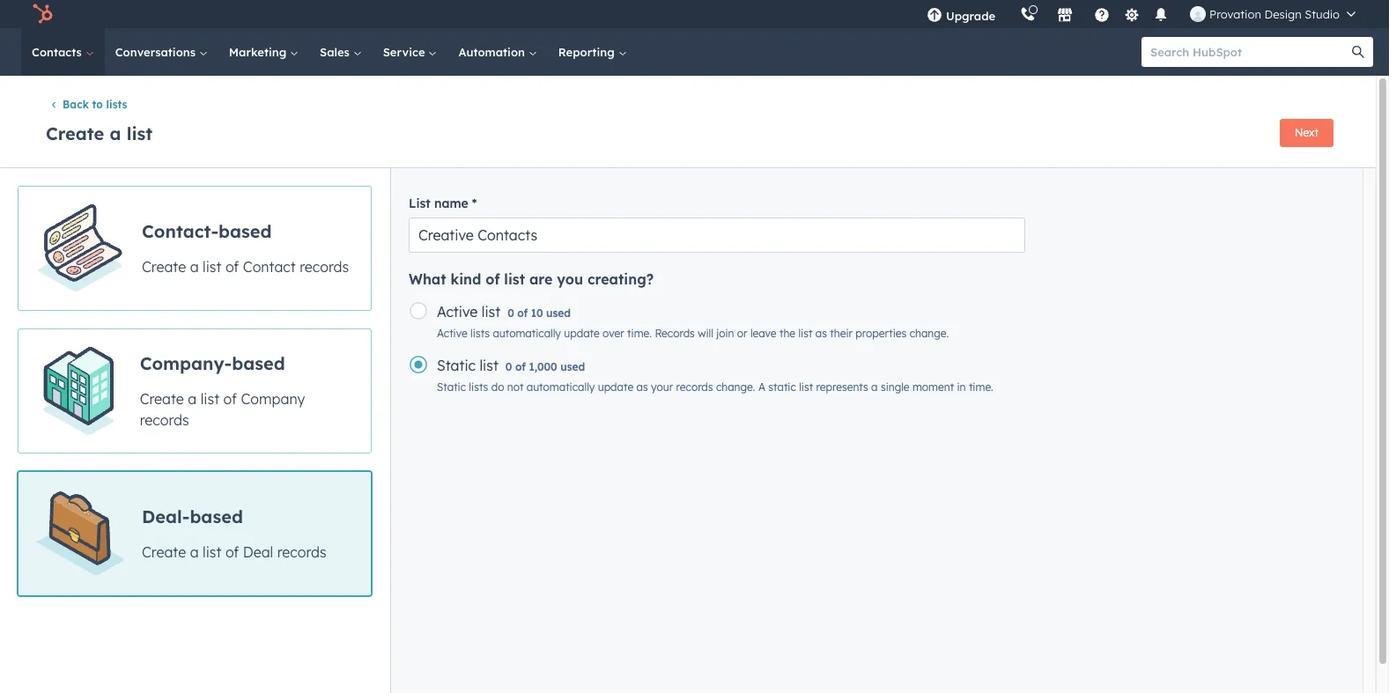 Task type: vqa. For each thing, say whether or not it's contained in the screenshot.
Marketing
yes



Task type: describe. For each thing, give the bounding box(es) containing it.
0 vertical spatial as
[[815, 327, 827, 340]]

hubspot link
[[21, 4, 66, 25]]

conversations link
[[105, 28, 218, 76]]

list left are
[[504, 271, 525, 288]]

notifications button
[[1146, 0, 1176, 28]]

properties
[[856, 327, 907, 340]]

next button
[[1280, 119, 1334, 147]]

contacts link
[[21, 28, 105, 76]]

1,000
[[529, 361, 557, 374]]

active lists automatically update over time. records will join or leave the list as their properties change.
[[437, 327, 949, 340]]

list up do
[[480, 357, 498, 375]]

1 vertical spatial as
[[636, 381, 648, 394]]

static lists do not automatically update as your records change. a static list represents a single moment in time.
[[437, 381, 993, 394]]

kind
[[451, 271, 481, 288]]

0 horizontal spatial time.
[[627, 327, 652, 340]]

automation
[[458, 45, 528, 59]]

based for company-
[[232, 352, 285, 374]]

their
[[830, 327, 853, 340]]

1 horizontal spatial time.
[[969, 381, 993, 394]]

list
[[409, 196, 431, 212]]

you
[[557, 271, 583, 288]]

settings image
[[1124, 7, 1139, 23]]

deal
[[243, 543, 273, 561]]

search button
[[1343, 37, 1373, 67]]

create for create a list of company records
[[140, 390, 184, 408]]

upgrade image
[[927, 8, 943, 24]]

contacts
[[32, 45, 85, 59]]

provation design studio button
[[1180, 0, 1366, 28]]

will
[[698, 327, 713, 340]]

static list 0 of 1,000 used
[[437, 357, 585, 375]]

1 vertical spatial automatically
[[527, 381, 595, 394]]

create a list of company records
[[140, 390, 305, 429]]

calling icon image
[[1020, 7, 1036, 23]]

active list 0 of 10 used
[[437, 303, 571, 321]]

create a list banner
[[42, 113, 1334, 150]]

studio
[[1305, 7, 1340, 21]]

0 vertical spatial automatically
[[493, 327, 561, 340]]

active for list
[[437, 303, 478, 321]]

join
[[716, 327, 734, 340]]

your
[[651, 381, 673, 394]]

0 vertical spatial update
[[564, 327, 600, 340]]

create a list
[[46, 123, 153, 145]]

0 vertical spatial change.
[[910, 327, 949, 340]]

of for 1,000
[[515, 361, 526, 374]]

in
[[957, 381, 966, 394]]

sales
[[320, 45, 353, 59]]

contact
[[243, 258, 296, 276]]

what
[[409, 271, 446, 288]]

List name text field
[[409, 218, 1025, 253]]

automation link
[[448, 28, 548, 76]]

static for lists
[[437, 381, 466, 394]]

list name
[[409, 196, 468, 212]]

0 vertical spatial lists
[[106, 98, 127, 111]]

a for create a list of company records
[[188, 390, 197, 408]]

a for create a list of deal records
[[190, 543, 199, 561]]

hubspot image
[[32, 4, 53, 25]]

company-
[[140, 352, 232, 374]]

upgrade
[[946, 9, 995, 23]]

0 for static list
[[505, 361, 512, 374]]

records for company-based
[[140, 411, 189, 429]]

creating?
[[587, 271, 654, 288]]

service
[[383, 45, 428, 59]]

create a list of contact records
[[142, 258, 349, 276]]

back
[[63, 98, 89, 111]]

notifications image
[[1153, 8, 1169, 24]]

to
[[92, 98, 103, 111]]

1 vertical spatial update
[[598, 381, 633, 394]]

Search HubSpot search field
[[1142, 37, 1357, 67]]

marketplaces button
[[1047, 0, 1084, 28]]

company
[[241, 390, 305, 408]]

of for 10
[[517, 307, 528, 320]]

records for deal-based
[[277, 543, 326, 561]]

a left single
[[871, 381, 878, 394]]

create a list of deal records
[[142, 543, 326, 561]]

the
[[779, 327, 795, 340]]

menu containing provation design studio
[[914, 0, 1368, 28]]

name
[[434, 196, 468, 212]]

list down contact-based
[[203, 258, 221, 276]]

do
[[491, 381, 504, 394]]



Task type: locate. For each thing, give the bounding box(es) containing it.
a down back to lists
[[110, 123, 121, 145]]

deal-
[[142, 505, 190, 527]]

create down back
[[46, 123, 104, 145]]

lists for static
[[469, 381, 488, 394]]

a down deal-based in the left of the page
[[190, 543, 199, 561]]

contact-based
[[142, 220, 272, 242]]

records inside create a list of company records
[[140, 411, 189, 429]]

back to lists
[[63, 98, 127, 111]]

none checkbox containing company-based
[[18, 329, 372, 454]]

create for create a list of deal records
[[142, 543, 186, 561]]

used for static list
[[560, 361, 585, 374]]

reporting link
[[548, 28, 637, 76]]

update left over at the top left of page
[[564, 327, 600, 340]]

1 static from the top
[[437, 357, 476, 375]]

list down company-based
[[201, 390, 219, 408]]

deal-based
[[142, 505, 243, 527]]

based
[[218, 220, 272, 242], [232, 352, 285, 374], [190, 505, 243, 527]]

active for lists
[[437, 327, 467, 340]]

search image
[[1352, 46, 1364, 58]]

static down active list 0 of 10 used at the left top
[[437, 357, 476, 375]]

of
[[225, 258, 239, 276], [486, 271, 500, 288], [517, 307, 528, 320], [515, 361, 526, 374], [223, 390, 237, 408], [225, 543, 239, 561]]

menu
[[914, 0, 1368, 28]]

1 active from the top
[[437, 303, 478, 321]]

next
[[1295, 126, 1319, 139]]

of for contact
[[225, 258, 239, 276]]

based up "company"
[[232, 352, 285, 374]]

update
[[564, 327, 600, 340], [598, 381, 633, 394]]

single
[[881, 381, 910, 394]]

not
[[507, 381, 524, 394]]

records
[[300, 258, 349, 276], [676, 381, 713, 394], [140, 411, 189, 429], [277, 543, 326, 561]]

a down company-
[[188, 390, 197, 408]]

0 vertical spatial 0
[[507, 307, 514, 320]]

static
[[437, 357, 476, 375], [437, 381, 466, 394]]

based up the create a list of contact records
[[218, 220, 272, 242]]

1 horizontal spatial change.
[[910, 327, 949, 340]]

time. right in
[[969, 381, 993, 394]]

1 vertical spatial active
[[437, 327, 467, 340]]

a
[[110, 123, 121, 145], [190, 258, 199, 276], [871, 381, 878, 394], [188, 390, 197, 408], [190, 543, 199, 561]]

reporting
[[558, 45, 618, 59]]

used
[[546, 307, 571, 320], [560, 361, 585, 374]]

update left your
[[598, 381, 633, 394]]

james peterson image
[[1190, 6, 1206, 22]]

list inside create a list of company records
[[201, 390, 219, 408]]

moment
[[912, 381, 954, 394]]

0
[[507, 307, 514, 320], [505, 361, 512, 374]]

list down back to lists
[[127, 123, 153, 145]]

used inside active list 0 of 10 used
[[546, 307, 571, 320]]

change.
[[910, 327, 949, 340], [716, 381, 755, 394]]

used for active list
[[546, 307, 571, 320]]

or
[[737, 327, 747, 340]]

over
[[603, 327, 624, 340]]

used inside static list 0 of 1,000 used
[[560, 361, 585, 374]]

a inside create a list of company records
[[188, 390, 197, 408]]

0 vertical spatial static
[[437, 357, 476, 375]]

of up not
[[515, 361, 526, 374]]

automatically down 1,000
[[527, 381, 595, 394]]

used right 1,000
[[560, 361, 585, 374]]

0 left "10"
[[507, 307, 514, 320]]

static left do
[[437, 381, 466, 394]]

0 up not
[[505, 361, 512, 374]]

calling icon button
[[1013, 3, 1043, 26]]

1 vertical spatial 0
[[505, 361, 512, 374]]

None checkbox
[[18, 186, 372, 311], [18, 472, 372, 597], [18, 186, 372, 311], [18, 472, 372, 597]]

create for create a list
[[46, 123, 104, 145]]

company-based
[[140, 352, 285, 374]]

0 inside static list 0 of 1,000 used
[[505, 361, 512, 374]]

provation
[[1209, 7, 1261, 21]]

static for list
[[437, 357, 476, 375]]

0 vertical spatial used
[[546, 307, 571, 320]]

create
[[46, 123, 104, 145], [142, 258, 186, 276], [140, 390, 184, 408], [142, 543, 186, 561]]

of right kind
[[486, 271, 500, 288]]

based inside checkbox
[[232, 352, 285, 374]]

lists
[[106, 98, 127, 111], [470, 327, 490, 340], [469, 381, 488, 394]]

records down company-
[[140, 411, 189, 429]]

2 vertical spatial based
[[190, 505, 243, 527]]

static
[[768, 381, 796, 394]]

0 vertical spatial time.
[[627, 327, 652, 340]]

None checkbox
[[18, 329, 372, 454]]

lists left do
[[469, 381, 488, 394]]

automatically
[[493, 327, 561, 340], [527, 381, 595, 394]]

time. right over at the top left of page
[[627, 327, 652, 340]]

1 vertical spatial change.
[[716, 381, 755, 394]]

of inside static list 0 of 1,000 used
[[515, 361, 526, 374]]

list right static
[[799, 381, 813, 394]]

what kind of list are you creating?
[[409, 271, 654, 288]]

a down contact-based
[[190, 258, 199, 276]]

create down company-
[[140, 390, 184, 408]]

marketplaces image
[[1057, 8, 1073, 24]]

list right the at right
[[798, 327, 813, 340]]

based up 'create a list of deal records'
[[190, 505, 243, 527]]

leave
[[750, 327, 777, 340]]

create for create a list of contact records
[[142, 258, 186, 276]]

list down deal-based in the left of the page
[[203, 543, 221, 561]]

a inside banner
[[110, 123, 121, 145]]

time.
[[627, 327, 652, 340], [969, 381, 993, 394]]

records for contact-based
[[300, 258, 349, 276]]

settings link
[[1121, 5, 1143, 23]]

lists down active list 0 of 10 used at the left top
[[470, 327, 490, 340]]

help button
[[1087, 0, 1117, 28]]

help image
[[1094, 8, 1110, 24]]

0 inside active list 0 of 10 used
[[507, 307, 514, 320]]

contact-
[[142, 220, 218, 242]]

0 vertical spatial active
[[437, 303, 478, 321]]

automatically down "10"
[[493, 327, 561, 340]]

0 horizontal spatial change.
[[716, 381, 755, 394]]

service link
[[372, 28, 448, 76]]

marketing
[[229, 45, 290, 59]]

back to lists link
[[49, 98, 127, 111]]

0 vertical spatial based
[[218, 220, 272, 242]]

of for deal
[[225, 543, 239, 561]]

1 vertical spatial time.
[[969, 381, 993, 394]]

a for create a list of contact records
[[190, 258, 199, 276]]

create inside create a list of company records
[[140, 390, 184, 408]]

based for deal-
[[190, 505, 243, 527]]

as
[[815, 327, 827, 340], [636, 381, 648, 394]]

records
[[655, 327, 695, 340]]

a for create a list
[[110, 123, 121, 145]]

of inside create a list of company records
[[223, 390, 237, 408]]

1 vertical spatial used
[[560, 361, 585, 374]]

of left the "deal"
[[225, 543, 239, 561]]

based for contact-
[[218, 220, 272, 242]]

active
[[437, 303, 478, 321], [437, 327, 467, 340]]

lists for active
[[470, 327, 490, 340]]

list
[[127, 123, 153, 145], [203, 258, 221, 276], [504, 271, 525, 288], [482, 303, 500, 321], [798, 327, 813, 340], [480, 357, 498, 375], [799, 381, 813, 394], [201, 390, 219, 408], [203, 543, 221, 561]]

used right "10"
[[546, 307, 571, 320]]

create down deal-
[[142, 543, 186, 561]]

provation design studio
[[1209, 7, 1340, 21]]

are
[[529, 271, 553, 288]]

2 vertical spatial lists
[[469, 381, 488, 394]]

1 vertical spatial lists
[[470, 327, 490, 340]]

design
[[1264, 7, 1302, 21]]

1 vertical spatial based
[[232, 352, 285, 374]]

records right your
[[676, 381, 713, 394]]

of for company
[[223, 390, 237, 408]]

as left their
[[815, 327, 827, 340]]

of down company-based
[[223, 390, 237, 408]]

2 active from the top
[[437, 327, 467, 340]]

0 for active list
[[507, 307, 514, 320]]

records right the "deal"
[[277, 543, 326, 561]]

create down contact-
[[142, 258, 186, 276]]

list left "10"
[[482, 303, 500, 321]]

records right contact
[[300, 258, 349, 276]]

marketing link
[[218, 28, 309, 76]]

conversations
[[115, 45, 199, 59]]

change. right properties
[[910, 327, 949, 340]]

lists right to
[[106, 98, 127, 111]]

0 horizontal spatial as
[[636, 381, 648, 394]]

sales link
[[309, 28, 372, 76]]

10
[[531, 307, 543, 320]]

as left your
[[636, 381, 648, 394]]

2 static from the top
[[437, 381, 466, 394]]

of left contact
[[225, 258, 239, 276]]

of inside active list 0 of 10 used
[[517, 307, 528, 320]]

change. left a
[[716, 381, 755, 394]]

of left "10"
[[517, 307, 528, 320]]

a
[[758, 381, 765, 394]]

list inside banner
[[127, 123, 153, 145]]

1 vertical spatial static
[[437, 381, 466, 394]]

1 horizontal spatial as
[[815, 327, 827, 340]]

represents
[[816, 381, 868, 394]]

create inside banner
[[46, 123, 104, 145]]



